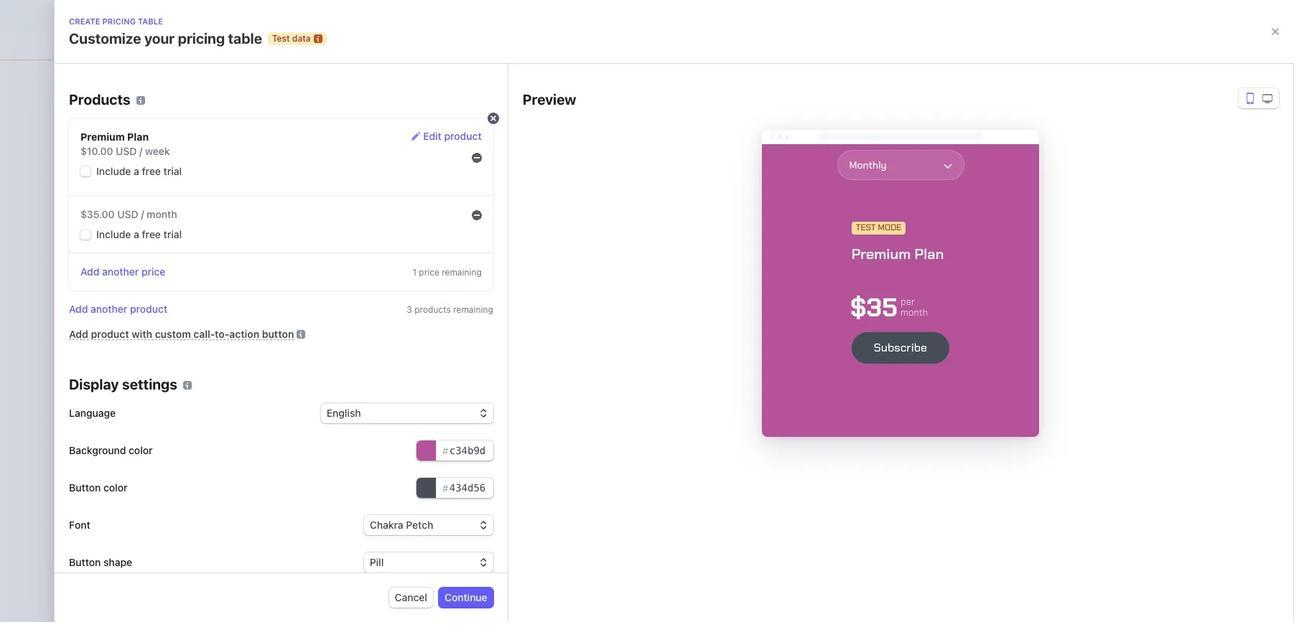 Task type: vqa. For each thing, say whether or not it's contained in the screenshot.
USD in the Premium Plan $10.00 Usd / Week
yes



Task type: describe. For each thing, give the bounding box(es) containing it.
1 horizontal spatial product
[[130, 303, 167, 315]]

1 include from the top
[[96, 165, 131, 177]]

1 vertical spatial usd
[[117, 208, 138, 220]]

add another price
[[80, 266, 166, 278]]

3
[[407, 305, 412, 315]]

data
[[292, 33, 311, 44]]

1 horizontal spatial price
[[419, 267, 439, 278]]

language
[[69, 407, 116, 419]]

0 horizontal spatial your
[[144, 30, 175, 47]]

/ inside the premium plan $10.00 usd / week
[[139, 145, 142, 157]]

with
[[132, 328, 152, 340]]

action
[[229, 328, 259, 340]]

3 products remaining
[[407, 305, 493, 315]]

test
[[627, 61, 646, 70]]

on
[[735, 353, 747, 365]]

add product with custom call-to-action button
[[69, 328, 294, 340]]

color for button color
[[103, 482, 127, 494]]

call-
[[193, 328, 215, 340]]

font
[[69, 519, 90, 531]]

products for test data
[[69, 80, 154, 103]]

add product with custom call-to-action button button
[[69, 328, 294, 340]]

a down the $35.00 usd / month
[[134, 228, 139, 241]]

display settings
[[69, 376, 177, 393]]

display
[[69, 376, 119, 393]]

products for 3 products remaining
[[69, 91, 130, 108]]

button for button color
[[69, 482, 101, 494]]

1
[[413, 267, 417, 278]]

edit product
[[423, 130, 482, 142]]

english
[[327, 407, 361, 419]]

preview
[[523, 91, 576, 108]]

background color
[[69, 445, 153, 457]]

remaining for add another price
[[442, 267, 482, 278]]

data
[[648, 61, 667, 70]]

color for background color
[[129, 445, 153, 457]]

your inside create a pricing table create a branded, responsive pricing table to embed on your website.
[[750, 353, 770, 365]]

2 include a free trial from the top
[[96, 228, 182, 241]]

test data
[[627, 61, 667, 70]]

customize
[[69, 30, 141, 47]]

another for price
[[102, 266, 139, 278]]

english button
[[321, 404, 493, 424]]

1 trial from the top
[[163, 165, 182, 177]]

premium
[[80, 131, 125, 143]]

embed
[[701, 353, 733, 365]]

add for add product with custom call-to-action button
[[69, 328, 88, 340]]

1 vertical spatial /
[[141, 208, 144, 220]]

button for button shape
[[69, 557, 101, 569]]



Task type: locate. For each thing, give the bounding box(es) containing it.
add another product
[[69, 303, 167, 315]]

0 vertical spatial create
[[69, 17, 100, 26]]

product for add
[[91, 328, 129, 340]]

table left to
[[663, 353, 686, 365]]

1 button from the top
[[69, 482, 101, 494]]

0 vertical spatial button
[[69, 482, 101, 494]]

remaining
[[442, 267, 482, 278], [453, 305, 493, 315]]

edit product button
[[412, 129, 482, 144]]

background
[[69, 445, 126, 457]]

1 vertical spatial button
[[69, 557, 101, 569]]

trial down month at left top
[[163, 228, 182, 241]]

add for add another product
[[69, 303, 88, 315]]

/
[[139, 145, 142, 157], [141, 208, 144, 220]]

add another product button
[[69, 302, 167, 317]]

products
[[415, 305, 451, 315]]

free down month at left top
[[142, 228, 161, 241]]

product
[[444, 130, 482, 142], [130, 303, 167, 315], [91, 328, 129, 340]]

another inside button
[[102, 266, 139, 278]]

price up add another product
[[142, 266, 166, 278]]

to
[[689, 353, 698, 365]]

week
[[145, 145, 170, 157]]

create pricing table
[[69, 17, 163, 26]]

2 vertical spatial add
[[69, 328, 88, 340]]

0 vertical spatial include
[[96, 165, 131, 177]]

create a pricing table create a branded, responsive pricing table to embed on your website.
[[489, 331, 770, 380]]

1 vertical spatial another
[[91, 303, 127, 315]]

button left shape
[[69, 557, 101, 569]]

0 vertical spatial product
[[444, 130, 482, 142]]

responsive
[[575, 353, 625, 365]]

1 vertical spatial remaining
[[453, 305, 493, 315]]

a down the premium plan $10.00 usd / week
[[134, 165, 139, 177]]

custom
[[155, 328, 191, 340]]

0 horizontal spatial color
[[103, 482, 127, 494]]

test
[[272, 33, 290, 44]]

1 vertical spatial your
[[750, 353, 770, 365]]

button
[[69, 482, 101, 494], [69, 557, 101, 569]]

add down add another product button at left
[[69, 328, 88, 340]]

0 vertical spatial free
[[142, 165, 161, 177]]

1 vertical spatial product
[[130, 303, 167, 315]]

continue
[[445, 592, 487, 604]]

add down 'add another price' button
[[69, 303, 88, 315]]

add
[[80, 266, 99, 278], [69, 303, 88, 315], [69, 328, 88, 340]]

include a free trial down the $35.00 usd / month
[[96, 228, 182, 241]]

color down background color
[[103, 482, 127, 494]]

another down 'add another price' button
[[91, 303, 127, 315]]

0 vertical spatial include a free trial
[[96, 165, 182, 177]]

cancel button
[[389, 588, 433, 608]]

to-
[[215, 328, 229, 340]]

another inside button
[[91, 303, 127, 315]]

premium plan $10.00 usd / week
[[80, 131, 170, 157]]

1 vertical spatial create
[[489, 331, 534, 347]]

1 vertical spatial free
[[142, 228, 161, 241]]

include down $10.00
[[96, 165, 131, 177]]

0 horizontal spatial product
[[91, 328, 129, 340]]

product right the edit
[[444, 130, 482, 142]]

edit
[[423, 130, 442, 142]]

trial down week in the top left of the page
[[163, 165, 182, 177]]

0 horizontal spatial price
[[142, 266, 166, 278]]

your down create pricing table
[[144, 30, 175, 47]]

1 price remaining
[[413, 267, 482, 278]]

settings
[[122, 376, 177, 393]]

add up add another product
[[80, 266, 99, 278]]

1 vertical spatial color
[[103, 482, 127, 494]]

color
[[129, 445, 153, 457], [103, 482, 127, 494]]

1 include a free trial from the top
[[96, 165, 182, 177]]

continue button
[[439, 588, 493, 608]]

usd right $35.00
[[117, 208, 138, 220]]

remaining right products
[[453, 305, 493, 315]]

your right on
[[750, 353, 770, 365]]

2 free from the top
[[142, 228, 161, 241]]

branded,
[[531, 353, 572, 365]]

color right background
[[129, 445, 153, 457]]

create for a
[[489, 331, 534, 347]]

button color
[[69, 482, 127, 494]]

customize your pricing table
[[69, 30, 262, 47]]

usd inside the premium plan $10.00 usd / week
[[116, 145, 137, 157]]

price
[[142, 266, 166, 278], [419, 267, 439, 278]]

another
[[102, 266, 139, 278], [91, 303, 127, 315]]

1 vertical spatial include a free trial
[[96, 228, 182, 241]]

/ left month at left top
[[141, 208, 144, 220]]

your
[[144, 30, 175, 47], [750, 353, 770, 365]]

add inside button
[[80, 266, 99, 278]]

0 vertical spatial add
[[80, 266, 99, 278]]

plan
[[127, 131, 149, 143]]

button
[[262, 328, 294, 340]]

price right 1
[[419, 267, 439, 278]]

0 vertical spatial usd
[[116, 145, 137, 157]]

usd
[[116, 145, 137, 157], [117, 208, 138, 220]]

a
[[134, 165, 139, 177], [134, 228, 139, 241], [538, 331, 546, 347], [523, 353, 528, 365]]

trial
[[163, 165, 182, 177], [163, 228, 182, 241]]

include a free trial down week in the top left of the page
[[96, 165, 182, 177]]

$35.00
[[80, 208, 115, 220]]

table up responsive
[[599, 331, 633, 347]]

month
[[147, 208, 177, 220]]

1 vertical spatial trial
[[163, 228, 182, 241]]

1 free from the top
[[142, 165, 161, 177]]

$10.00
[[80, 145, 113, 157]]

test data
[[272, 33, 311, 44]]

1 horizontal spatial color
[[129, 445, 153, 457]]

0 vertical spatial your
[[144, 30, 175, 47]]

table left test
[[228, 30, 262, 47]]

None text field
[[416, 478, 493, 498]]

free down week in the top left of the page
[[142, 165, 161, 177]]

add inside button
[[69, 303, 88, 315]]

a up branded,
[[538, 331, 546, 347]]

2 horizontal spatial product
[[444, 130, 482, 142]]

create for pricing
[[69, 17, 100, 26]]

usd down plan
[[116, 145, 137, 157]]

free
[[142, 165, 161, 177], [142, 228, 161, 241]]

2 products from the top
[[69, 91, 130, 108]]

another up add another product
[[102, 266, 139, 278]]

2 include from the top
[[96, 228, 131, 241]]

product for edit
[[444, 130, 482, 142]]

table
[[138, 17, 163, 26], [228, 30, 262, 47], [599, 331, 633, 347], [663, 353, 686, 365]]

/ down plan
[[139, 145, 142, 157]]

button shape
[[69, 557, 132, 569]]

2 button from the top
[[69, 557, 101, 569]]

2 vertical spatial product
[[91, 328, 129, 340]]

add another price button
[[80, 265, 166, 279]]

0 vertical spatial /
[[139, 145, 142, 157]]

1 vertical spatial add
[[69, 303, 88, 315]]

2 trial from the top
[[163, 228, 182, 241]]

add for add another price
[[80, 266, 99, 278]]

shape
[[103, 557, 132, 569]]

include
[[96, 165, 131, 177], [96, 228, 131, 241]]

1 vertical spatial include
[[96, 228, 131, 241]]

include down the $35.00 usd / month
[[96, 228, 131, 241]]

pricing
[[102, 17, 136, 26], [178, 30, 225, 47], [549, 331, 596, 347], [628, 353, 660, 365]]

website.
[[489, 367, 528, 380]]

1 horizontal spatial your
[[750, 353, 770, 365]]

a up website.
[[523, 353, 528, 365]]

another for product
[[91, 303, 127, 315]]

button up font on the left of page
[[69, 482, 101, 494]]

0 vertical spatial color
[[129, 445, 153, 457]]

product up with
[[130, 303, 167, 315]]

table up customize your pricing table
[[138, 17, 163, 26]]

remaining up 3 products remaining
[[442, 267, 482, 278]]

price inside button
[[142, 266, 166, 278]]

product down add another product button at left
[[91, 328, 129, 340]]

$35.00 usd / month
[[80, 208, 177, 220]]

None text field
[[416, 441, 493, 461]]

0 vertical spatial another
[[102, 266, 139, 278]]

1 products from the top
[[69, 80, 154, 103]]

0 vertical spatial trial
[[163, 165, 182, 177]]

products
[[69, 80, 154, 103], [69, 91, 130, 108]]

cancel
[[395, 592, 427, 604]]

create
[[69, 17, 100, 26], [489, 331, 534, 347], [489, 353, 520, 365]]

2 vertical spatial create
[[489, 353, 520, 365]]

include a free trial
[[96, 165, 182, 177], [96, 228, 182, 241]]

remaining for add another product
[[453, 305, 493, 315]]

0 vertical spatial remaining
[[442, 267, 482, 278]]



